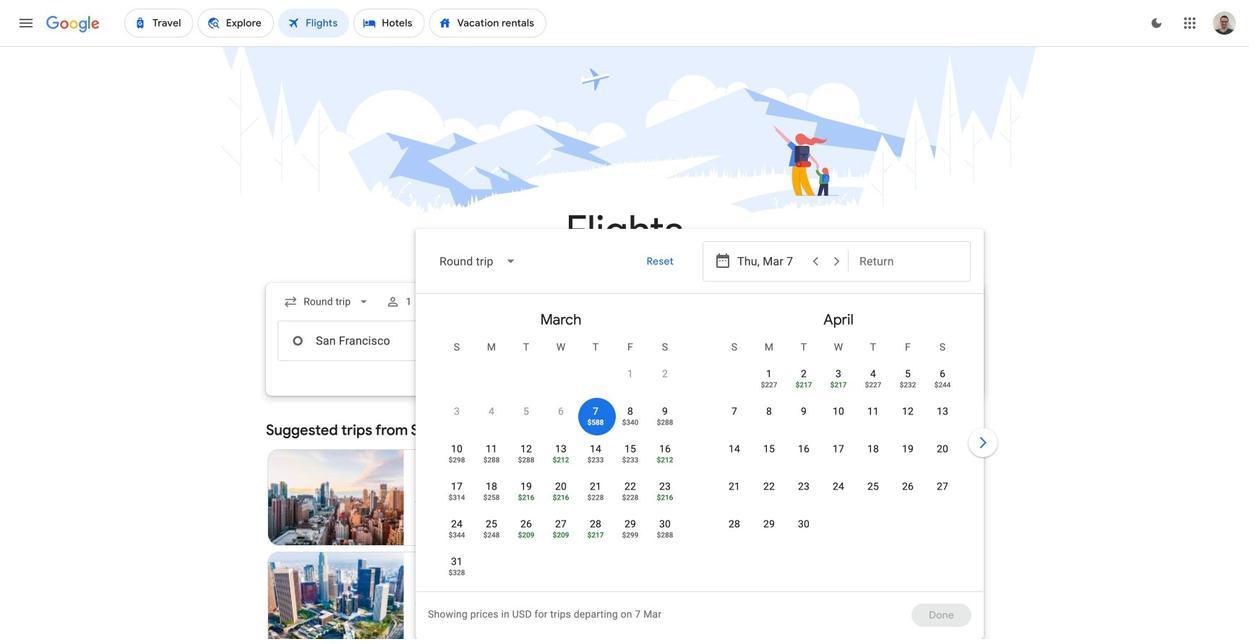 Task type: locate. For each thing, give the bounding box(es) containing it.
1 row group from the left
[[422, 300, 700, 590]]

tuesday, april 2, 2024 element
[[801, 367, 807, 382]]

1 return text field from the top
[[860, 242, 959, 281]]

row up wednesday, april 10, 2024 element at the bottom of page
[[752, 355, 960, 402]]

friday, march 1, 2024 element
[[627, 367, 633, 382]]

1 , 233 us dollars element from the left
[[587, 457, 604, 464]]

, 233 us dollars element
[[587, 457, 604, 464], [622, 457, 639, 464]]

tuesday, march 19, 2024 element
[[520, 480, 532, 494]]

grid inside flight search box
[[422, 300, 977, 601]]

2 horizontal spatial , 217 us dollars element
[[830, 382, 847, 389]]

, 227 us dollars element up "monday, april 8, 2024" element
[[761, 382, 777, 389]]

Where from? text field
[[278, 321, 481, 361]]

saturday, march 9, 2024 element
[[662, 405, 668, 419]]

1 vertical spatial return text field
[[860, 322, 959, 361]]

2 , 216 us dollars element from the left
[[553, 494, 569, 502]]

, 227 us dollars element
[[761, 382, 777, 389], [865, 382, 882, 389]]

grid
[[422, 300, 977, 601]]

, 288 us dollars element
[[657, 419, 673, 427], [483, 457, 500, 464], [518, 457, 535, 464], [657, 532, 673, 539]]

0 horizontal spatial , 216 us dollars element
[[518, 494, 535, 502]]

187 US dollars text field
[[575, 524, 596, 537]]

row
[[613, 355, 682, 402], [752, 355, 960, 402], [440, 398, 682, 440], [717, 398, 960, 440], [440, 436, 682, 477], [717, 436, 960, 477], [440, 474, 682, 515], [717, 474, 960, 515], [440, 511, 682, 552], [717, 511, 821, 552]]

2 , 228 us dollars element from the left
[[622, 494, 639, 502]]

, 209 us dollars element
[[518, 532, 535, 539], [553, 532, 569, 539]]

, 288 us dollars element up 'tuesday, march 19, 2024' element
[[518, 457, 535, 464]]

, 299 us dollars element
[[622, 532, 639, 539]]

, 588 us dollars element
[[587, 419, 604, 427]]

, 288 us dollars element up saturday, march 16, 2024 element
[[657, 419, 673, 427]]

, 216 us dollars element up wednesday, march 27, 2024 element
[[553, 494, 569, 502]]

, 298 us dollars element
[[449, 457, 465, 464]]

, 233 us dollars element for friday, march 15, 2024 element
[[622, 457, 639, 464]]

wednesday, march 20, 2024 element
[[555, 480, 567, 494]]

0 horizontal spatial , 233 us dollars element
[[587, 457, 604, 464]]

0 horizontal spatial , 228 us dollars element
[[587, 494, 604, 502]]

2 , 212 us dollars element from the left
[[657, 457, 673, 464]]

1 vertical spatial departure text field
[[737, 322, 837, 361]]

, 227 us dollars element up "thursday, april 11, 2024" element
[[865, 382, 882, 389]]

2 , 209 us dollars element from the left
[[553, 532, 569, 539]]

0 horizontal spatial , 217 us dollars element
[[587, 532, 604, 539]]

, 216 us dollars element up saturday, march 30, 2024 element
[[657, 494, 673, 502]]

1 departure text field from the top
[[737, 242, 804, 281]]

0 horizontal spatial , 209 us dollars element
[[518, 532, 535, 539]]

Flight search field
[[254, 229, 1001, 640]]

1 horizontal spatial , 217 us dollars element
[[796, 382, 812, 389]]

, 209 us dollars element for tuesday, march 26, 2024 element
[[518, 532, 535, 539]]

1 horizontal spatial , 216 us dollars element
[[553, 494, 569, 502]]

0 vertical spatial return text field
[[860, 242, 959, 281]]

, 228 us dollars element up thursday, march 28, 2024 element at the left bottom
[[587, 494, 604, 502]]

, 217 us dollars element up wednesday, april 10, 2024 element at the bottom of page
[[830, 382, 847, 389]]

1 , 216 us dollars element from the left
[[518, 494, 535, 502]]

sunday, march 3, 2024 element
[[454, 405, 460, 419]]

None field
[[428, 244, 528, 279], [278, 289, 377, 315], [428, 244, 528, 279], [278, 289, 377, 315]]

monday, march 11, 2024 element
[[486, 442, 497, 457]]

saturday, march 16, 2024 element
[[659, 442, 671, 457]]

change appearance image
[[1139, 6, 1174, 40]]

row up 'wednesday, march 13, 2024' element at the bottom left
[[440, 398, 682, 440]]

1 , 212 us dollars element from the left
[[553, 457, 569, 464]]

1 horizontal spatial , 227 us dollars element
[[865, 382, 882, 389]]

, 217 us dollars element
[[796, 382, 812, 389], [830, 382, 847, 389], [587, 532, 604, 539]]

, 233 us dollars element for thursday, march 14, 2024 element
[[587, 457, 604, 464]]

2 , 227 us dollars element from the left
[[865, 382, 882, 389]]

, 228 us dollars element
[[587, 494, 604, 502], [622, 494, 639, 502]]

, 228 us dollars element for thursday, march 21, 2024 element
[[587, 494, 604, 502]]

row up wednesday, march 20, 2024 element
[[440, 436, 682, 477]]

, 228 us dollars element up the friday, march 29, 2024 element
[[622, 494, 639, 502]]

, 288 us dollars element for saturday, march 9, 2024 element
[[657, 419, 673, 427]]

, 288 us dollars element right , 299 us dollars element
[[657, 532, 673, 539]]

wednesday, march 13, 2024 element
[[555, 442, 567, 457]]

monday, april 8, 2024 element
[[766, 405, 772, 419]]

suggested trips from san francisco region
[[266, 414, 983, 640]]

, 288 us dollars element for saturday, march 30, 2024 element
[[657, 532, 673, 539]]

0 vertical spatial departure text field
[[737, 242, 804, 281]]

, 217 us dollars element up tuesday, april 9, 2024 element
[[796, 382, 812, 389]]

, 233 us dollars element up thursday, march 21, 2024 element
[[587, 457, 604, 464]]

, 209 us dollars element for wednesday, march 27, 2024 element
[[553, 532, 569, 539]]

2 horizontal spatial , 216 us dollars element
[[657, 494, 673, 502]]

monday, march 18, 2024 element
[[486, 480, 497, 494]]

, 216 us dollars element
[[518, 494, 535, 502], [553, 494, 569, 502], [657, 494, 673, 502]]

1 horizontal spatial , 209 us dollars element
[[553, 532, 569, 539]]

thursday, march 21, 2024 element
[[590, 480, 602, 494]]

1 , 227 us dollars element from the left
[[761, 382, 777, 389]]

wednesday, april 17, 2024 element
[[833, 442, 844, 457]]

, 340 us dollars element
[[622, 419, 639, 427]]

, 212 us dollars element up wednesday, march 20, 2024 element
[[553, 457, 569, 464]]

, 314 us dollars element
[[449, 494, 465, 502]]

1 , 228 us dollars element from the left
[[587, 494, 604, 502]]

monday, april 29, 2024 element
[[763, 518, 775, 532]]

, 212 us dollars element up the saturday, march 23, 2024 element
[[657, 457, 673, 464]]

, 217 us dollars element left , 299 us dollars element
[[587, 532, 604, 539]]

tuesday, april 30, 2024 element
[[798, 518, 810, 532]]

monday, april 22, 2024 element
[[763, 480, 775, 494]]

, 216 us dollars element for the saturday, march 23, 2024 element
[[657, 494, 673, 502]]

Departure text field
[[737, 242, 804, 281], [737, 322, 837, 361]]

tuesday, march 12, 2024 element
[[520, 442, 532, 457]]

, 288 us dollars element for monday, march 11, 2024 element
[[483, 457, 500, 464]]

row group
[[422, 300, 700, 590], [700, 300, 977, 586]]

monday, april 15, 2024 element
[[763, 442, 775, 457]]

, 217 us dollars element for the tuesday, april 2, 2024 element
[[796, 382, 812, 389]]

, 209 us dollars element right , 248 us dollars 'element'
[[518, 532, 535, 539]]

3 , 216 us dollars element from the left
[[657, 494, 673, 502]]

, 233 us dollars element up 'friday, march 22, 2024' element
[[622, 457, 639, 464]]

0 horizontal spatial , 212 us dollars element
[[553, 457, 569, 464]]

2 , 233 us dollars element from the left
[[622, 457, 639, 464]]

1 horizontal spatial , 233 us dollars element
[[622, 457, 639, 464]]

2 row group from the left
[[700, 300, 977, 586]]

, 216 us dollars element up tuesday, march 26, 2024 element
[[518, 494, 535, 502]]

1 , 209 us dollars element from the left
[[518, 532, 535, 539]]

, 209 us dollars element left the '187 us dollars' text field
[[553, 532, 569, 539]]

Return text field
[[860, 242, 959, 281], [860, 322, 959, 361]]

1 horizontal spatial , 228 us dollars element
[[622, 494, 639, 502]]

monday, march 4, 2024 element
[[489, 405, 495, 419]]

cell
[[891, 362, 925, 397], [925, 362, 960, 397], [891, 400, 925, 434], [925, 400, 960, 434], [891, 437, 925, 472], [925, 437, 960, 472], [891, 475, 925, 510], [925, 475, 960, 510]]

sunday, april 14, 2024 element
[[729, 442, 740, 457]]

friday, march 22, 2024 element
[[625, 480, 636, 494]]

2 departure text field from the top
[[737, 322, 837, 361]]

, 216 us dollars element for 'tuesday, march 19, 2024' element
[[518, 494, 535, 502]]

0 horizontal spatial , 227 us dollars element
[[761, 382, 777, 389]]

thursday, march 28, 2024 element
[[590, 518, 602, 532]]

, 288 us dollars element up monday, march 18, 2024 element
[[483, 457, 500, 464]]

 image
[[465, 491, 467, 505]]

1 horizontal spatial , 212 us dollars element
[[657, 457, 673, 464]]

saturday, march 23, 2024 element
[[659, 480, 671, 494]]

, 212 us dollars element
[[553, 457, 569, 464], [657, 457, 673, 464]]



Task type: describe. For each thing, give the bounding box(es) containing it.
, 344 us dollars element
[[449, 532, 465, 539]]

row up wednesday, april 17, 2024 "element"
[[717, 398, 960, 440]]

, 227 us dollars element for monday, april 1, 2024 element
[[761, 382, 777, 389]]

monday, march 25, 2024 element
[[486, 518, 497, 532]]

tuesday, april 9, 2024 element
[[801, 405, 807, 419]]

main menu image
[[17, 14, 35, 32]]

, 248 us dollars element
[[483, 532, 500, 539]]

sunday, march 10, 2024 element
[[451, 442, 463, 457]]

tuesday, april 23, 2024 element
[[798, 480, 810, 494]]

thursday, april 4, 2024 element
[[870, 367, 876, 382]]

saturday, march 30, 2024 element
[[659, 518, 671, 532]]

row down monday, april 22, 2024 "element"
[[717, 511, 821, 552]]

sunday, april 21, 2024 element
[[729, 480, 740, 494]]

 image inside suggested trips from san francisco region
[[465, 491, 467, 505]]

row down wednesday, april 17, 2024 "element"
[[717, 474, 960, 515]]

thursday, march 7, 2024, departure date. element
[[593, 405, 599, 419]]

row up the wednesday, april 24, 2024 element
[[717, 436, 960, 477]]

swap origin and destination. image
[[476, 333, 493, 350]]

friday, march 29, 2024 element
[[625, 518, 636, 532]]

, 216 us dollars element for wednesday, march 20, 2024 element
[[553, 494, 569, 502]]

tuesday, april 16, 2024 element
[[798, 442, 810, 457]]

, 228 us dollars element for 'friday, march 22, 2024' element
[[622, 494, 639, 502]]

2 return text field from the top
[[860, 322, 959, 361]]

explore destinations image
[[955, 459, 972, 476]]

monday, april 1, 2024 element
[[766, 367, 772, 382]]

, 328 us dollars element
[[449, 570, 465, 577]]

, 227 us dollars element for thursday, april 4, 2024 element
[[865, 382, 882, 389]]

wednesday, april 3, 2024 element
[[836, 367, 842, 382]]

row up saturday, march 9, 2024 element
[[613, 355, 682, 402]]

, 258 us dollars element
[[483, 494, 500, 502]]

thursday, april 18, 2024 element
[[867, 442, 879, 457]]

sunday, april 7, 2024 element
[[732, 405, 737, 419]]

sunday, april 28, 2024 element
[[729, 518, 740, 532]]

, 212 us dollars element for saturday, march 16, 2024 element
[[657, 457, 673, 464]]

friday, march 8, 2024 element
[[627, 405, 633, 419]]

row down wednesday, march 20, 2024 element
[[440, 511, 682, 552]]

tuesday, march 5, 2024 element
[[523, 405, 529, 419]]

friday, march 15, 2024 element
[[625, 442, 636, 457]]

, 212 us dollars element for 'wednesday, march 13, 2024' element at the bottom left
[[553, 457, 569, 464]]

sunday, march 24, 2024 element
[[451, 518, 463, 532]]

wednesday, march 6, 2024 element
[[558, 405, 564, 419]]

row up wednesday, march 27, 2024 element
[[440, 474, 682, 515]]

thursday, april 25, 2024 element
[[867, 480, 879, 494]]

thursday, april 11, 2024 element
[[867, 405, 879, 419]]

wednesday, march 27, 2024 element
[[555, 518, 567, 532]]

tuesday, march 26, 2024 element
[[520, 518, 532, 532]]

saturday, march 2, 2024 element
[[662, 367, 668, 382]]

, 288 us dollars element for tuesday, march 12, 2024 element
[[518, 457, 535, 464]]

wednesday, april 10, 2024 element
[[833, 405, 844, 419]]

wednesday, april 24, 2024 element
[[833, 480, 844, 494]]

sunday, march 17, 2024 element
[[451, 480, 463, 494]]

thursday, march 14, 2024 element
[[590, 442, 602, 457]]

, 217 us dollars element for thursday, march 28, 2024 element at the left bottom
[[587, 532, 604, 539]]

, 217 us dollars element for wednesday, april 3, 2024 'element'
[[830, 382, 847, 389]]

sunday, march 31, 2024 element
[[451, 555, 463, 570]]



Task type: vqa. For each thing, say whether or not it's contained in the screenshot.
Amenities popup button
no



